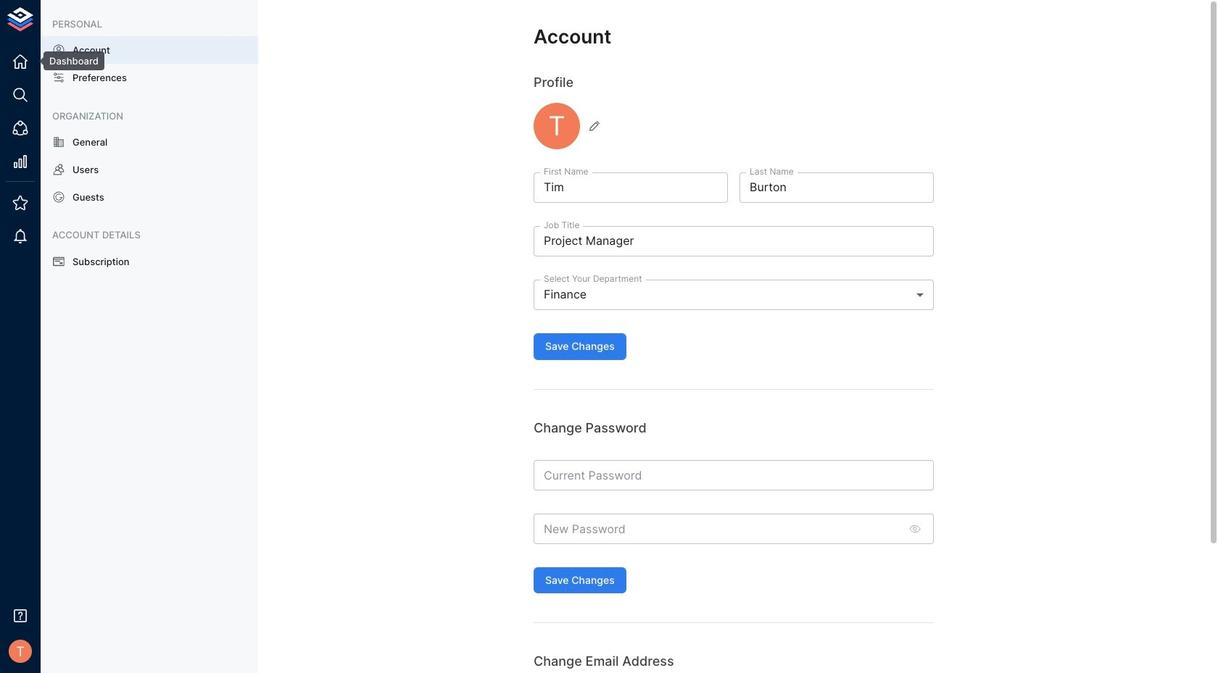 Task type: describe. For each thing, give the bounding box(es) containing it.
John text field
[[534, 173, 728, 203]]

Doe text field
[[740, 173, 934, 203]]

CEO text field
[[534, 226, 934, 257]]



Task type: vqa. For each thing, say whether or not it's contained in the screenshot.
Settings icon
no



Task type: locate. For each thing, give the bounding box(es) containing it.
1 password password field from the top
[[534, 460, 934, 491]]

tooltip
[[33, 51, 104, 70]]

2 password password field from the top
[[534, 514, 901, 544]]

0 vertical spatial password password field
[[534, 460, 934, 491]]

  field
[[534, 280, 934, 310]]

Password password field
[[534, 460, 934, 491], [534, 514, 901, 544]]

1 vertical spatial password password field
[[534, 514, 901, 544]]



